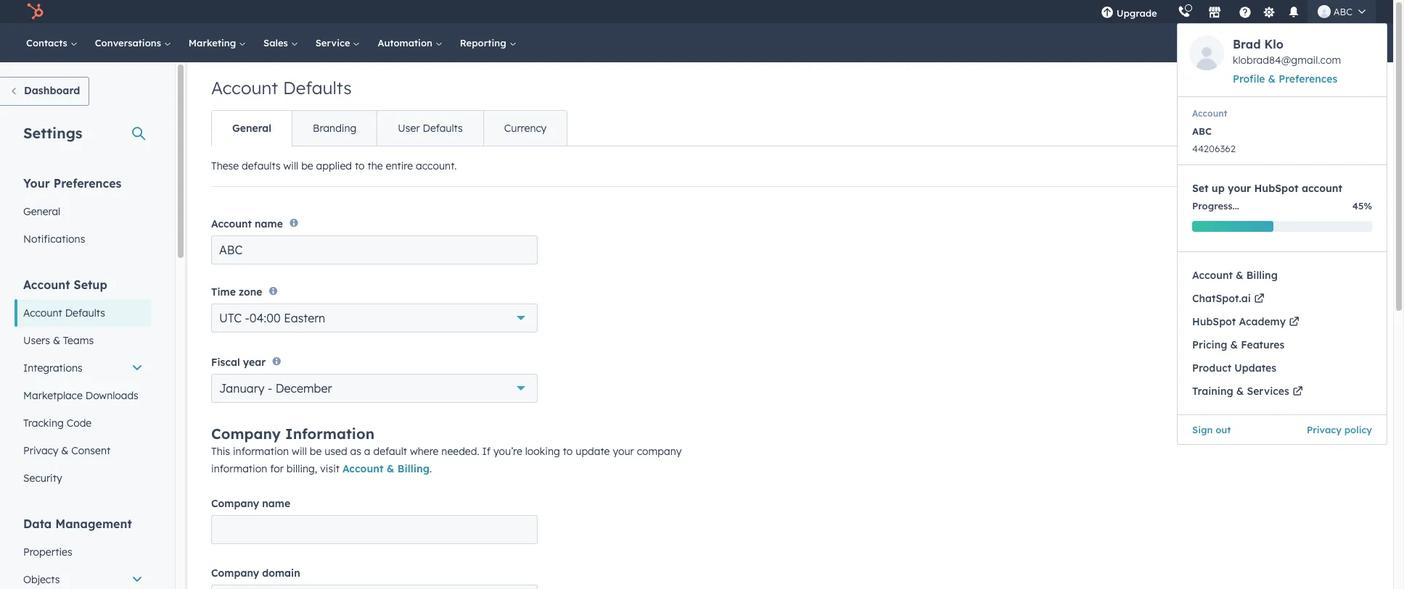 Task type: vqa. For each thing, say whether or not it's contained in the screenshot.
contacted on the bottom left of page
no



Task type: describe. For each thing, give the bounding box(es) containing it.
klo
[[1264, 37, 1284, 52]]

applied
[[316, 160, 352, 173]]

objects
[[23, 574, 60, 587]]

account defaults link
[[15, 300, 152, 327]]

04:00
[[249, 311, 281, 326]]

january
[[219, 382, 264, 396]]

be for applied
[[301, 160, 313, 173]]

domain
[[262, 567, 300, 581]]

name for company name
[[262, 498, 290, 511]]

sign out
[[1192, 425, 1231, 436]]

privacy for privacy policy
[[1307, 425, 1342, 436]]

brad klo menu
[[1090, 0, 1387, 446]]

for
[[270, 463, 284, 476]]

& for pricing & features
[[1230, 339, 1238, 352]]

company for company name
[[211, 498, 259, 511]]

marketplaces image
[[1208, 7, 1221, 20]]

service
[[315, 37, 353, 49]]

brad klo menu item
[[1177, 0, 1387, 446]]

fiscal
[[211, 356, 240, 369]]

- for 04:00
[[245, 311, 249, 326]]

users & teams link
[[15, 327, 152, 355]]

integrations
[[23, 362, 83, 375]]

dashboard
[[24, 84, 80, 97]]

default
[[373, 446, 407, 459]]

reporting link
[[451, 23, 525, 62]]

security
[[23, 472, 62, 485]]

settings image
[[1263, 6, 1276, 19]]

data management
[[23, 517, 132, 532]]

1 vertical spatial account & billing link
[[342, 463, 430, 476]]

out
[[1216, 425, 1231, 436]]

Search HubSpot search field
[[1189, 30, 1367, 55]]

contacts
[[26, 37, 70, 49]]

billing for account & billing
[[1246, 269, 1278, 282]]

teams
[[63, 335, 94, 348]]

automation
[[378, 37, 435, 49]]

marketing link
[[180, 23, 255, 62]]

0 horizontal spatial brad klo image
[[1189, 36, 1224, 70]]

calling icon button
[[1172, 2, 1196, 21]]

integrations button
[[15, 355, 152, 382]]

& inside brad klo klobrad84@gmail.com profile & preferences
[[1268, 73, 1276, 86]]

name for account name
[[255, 218, 283, 231]]

company for company information
[[211, 425, 281, 443]]

automation link
[[369, 23, 451, 62]]

product updates link
[[1178, 357, 1387, 380]]

billing for account & billing .
[[397, 463, 430, 476]]

defaults for user defaults link
[[423, 122, 463, 135]]

management
[[55, 517, 132, 532]]

currency link
[[483, 111, 567, 146]]

Company domain text field
[[211, 586, 538, 590]]

branding link
[[292, 111, 377, 146]]

utc -04:00 eastern button
[[211, 304, 538, 333]]

general for account
[[232, 122, 271, 135]]

dashboard link
[[0, 77, 90, 106]]

general link for account
[[212, 111, 292, 146]]

needed.
[[441, 446, 479, 459]]

0 vertical spatial hubspot
[[1254, 182, 1299, 195]]

product updates
[[1192, 362, 1276, 375]]

brad klo image inside abc popup button
[[1318, 5, 1331, 18]]

tracking
[[23, 417, 64, 430]]

entire
[[386, 160, 413, 173]]

contacts link
[[17, 23, 86, 62]]

hubspot image
[[26, 3, 44, 20]]

currency
[[504, 122, 547, 135]]

as
[[350, 446, 361, 459]]

account & billing
[[1192, 269, 1278, 282]]

be for used
[[310, 446, 322, 459]]

properties link
[[15, 539, 152, 567]]

tracking code
[[23, 417, 92, 430]]

45%
[[1352, 200, 1372, 212]]

these defaults will be applied to the entire account.
[[211, 160, 457, 173]]

consent
[[71, 445, 110, 458]]

account down a
[[342, 463, 383, 476]]

time zone
[[211, 286, 262, 299]]

your preferences element
[[15, 176, 152, 253]]

- for december
[[268, 382, 272, 396]]

& for account & billing .
[[387, 463, 394, 476]]

defaults for account defaults link
[[65, 307, 105, 320]]

notifications
[[23, 233, 85, 246]]

will for defaults
[[283, 160, 298, 173]]

upgrade
[[1117, 7, 1157, 19]]

settings link
[[1260, 4, 1278, 19]]

1 horizontal spatial account defaults
[[211, 77, 352, 99]]

zone
[[239, 286, 262, 299]]

account down "marketing" link
[[211, 77, 278, 99]]

data management element
[[15, 517, 152, 590]]

sign out link
[[1192, 422, 1231, 439]]

utc
[[219, 311, 242, 326]]

utc -04:00 eastern
[[219, 311, 325, 326]]

help button
[[1233, 0, 1257, 23]]

your preferences
[[23, 176, 121, 191]]

hubspot link
[[17, 3, 54, 20]]

users
[[23, 335, 50, 348]]

abc button
[[1309, 0, 1374, 23]]

where
[[410, 446, 439, 459]]

conversations
[[95, 37, 164, 49]]

account down these
[[211, 218, 252, 231]]

chatspot.ai
[[1192, 292, 1251, 305]]

a
[[364, 446, 370, 459]]

navigation containing general
[[211, 110, 568, 147]]

account left setup
[[23, 278, 70, 292]]

billing,
[[286, 463, 317, 476]]

& for users & teams
[[53, 335, 60, 348]]

security link
[[15, 465, 152, 493]]

& for account & billing
[[1236, 269, 1243, 282]]

account setup
[[23, 278, 107, 292]]

users & teams
[[23, 335, 94, 348]]

& for privacy & consent
[[61, 445, 68, 458]]

account name
[[211, 218, 283, 231]]

0 horizontal spatial preferences
[[53, 176, 121, 191]]

updates
[[1235, 362, 1276, 375]]

code
[[67, 417, 92, 430]]

link opens in a new window image for hubspot academy
[[1289, 317, 1299, 327]]

0 vertical spatial to
[[355, 160, 365, 173]]

marketplaces button
[[1199, 0, 1230, 23]]



Task type: locate. For each thing, give the bounding box(es) containing it.
pricing & features link
[[1178, 334, 1387, 357]]

1 horizontal spatial -
[[268, 382, 272, 396]]

pricing & features
[[1192, 339, 1285, 352]]

1 vertical spatial your
[[613, 446, 634, 459]]

to left the
[[355, 160, 365, 173]]

0 vertical spatial link opens in a new window image
[[1255, 294, 1264, 303]]

0 vertical spatial name
[[255, 218, 283, 231]]

0 horizontal spatial billing
[[397, 463, 430, 476]]

user defaults
[[398, 122, 463, 135]]

& up product updates
[[1230, 339, 1238, 352]]

1 horizontal spatial account & billing link
[[1178, 264, 1387, 287]]

marketplace downloads
[[23, 390, 138, 403]]

privacy left policy
[[1307, 425, 1342, 436]]

0 horizontal spatial privacy
[[23, 445, 58, 458]]

these
[[211, 160, 239, 173]]

1 vertical spatial brad klo image
[[1189, 36, 1224, 70]]

menu item
[[1167, 0, 1170, 23]]

0 vertical spatial information
[[233, 446, 289, 459]]

your inside abc menu
[[1228, 182, 1251, 195]]

link opens in a new window image
[[1293, 387, 1302, 396]]

setup
[[74, 278, 107, 292]]

account inside abc menu
[[1192, 269, 1233, 282]]

& inside "link"
[[1230, 339, 1238, 352]]

will inside this information will be used as a default where needed. if you're looking to update your company information for billing, visit
[[292, 446, 307, 459]]

1 vertical spatial billing
[[397, 463, 430, 476]]

1 vertical spatial name
[[262, 498, 290, 511]]

if
[[482, 446, 491, 459]]

preferences right 'your'
[[53, 176, 121, 191]]

account & billing link up "academy"
[[1178, 264, 1387, 287]]

1 vertical spatial preferences
[[53, 176, 121, 191]]

will up billing,
[[292, 446, 307, 459]]

Account name text field
[[211, 236, 538, 265]]

general inside navigation
[[232, 122, 271, 135]]

account defaults inside account setup element
[[23, 307, 105, 320]]

0 vertical spatial your
[[1228, 182, 1251, 195]]

pricing
[[1192, 339, 1227, 352]]

0 vertical spatial account & billing link
[[1178, 264, 1387, 287]]

visit
[[320, 463, 340, 476]]

1 horizontal spatial brad klo image
[[1318, 5, 1331, 18]]

& down product updates
[[1236, 385, 1244, 398]]

- inside popup button
[[268, 382, 272, 396]]

privacy for privacy & consent
[[23, 445, 58, 458]]

0 vertical spatial -
[[245, 311, 249, 326]]

account defaults up users & teams
[[23, 307, 105, 320]]

general link up defaults
[[212, 111, 292, 146]]

0 vertical spatial brad klo image
[[1318, 5, 1331, 18]]

tracking code link
[[15, 410, 152, 438]]

0 horizontal spatial general
[[23, 205, 60, 218]]

& right 'profile'
[[1268, 73, 1276, 86]]

navigation
[[211, 110, 568, 147]]

set up your hubspot account
[[1192, 182, 1342, 195]]

will for information
[[292, 446, 307, 459]]

general inside the your preferences element
[[23, 205, 60, 218]]

defaults inside user defaults link
[[423, 122, 463, 135]]

account up chatspot.ai at the right of page
[[1192, 269, 1233, 282]]

0 vertical spatial company
[[211, 425, 281, 443]]

privacy inside abc menu
[[1307, 425, 1342, 436]]

january - december button
[[211, 374, 538, 403]]

1 vertical spatial privacy
[[23, 445, 58, 458]]

privacy & consent link
[[15, 438, 152, 465]]

you're
[[493, 446, 522, 459]]

service link
[[307, 23, 369, 62]]

general for your
[[23, 205, 60, 218]]

your right update at the left of the page
[[613, 446, 634, 459]]

general link down your preferences
[[15, 198, 152, 226]]

1 horizontal spatial link opens in a new window image
[[1289, 317, 1299, 327]]

1 vertical spatial will
[[292, 446, 307, 459]]

upgrade image
[[1101, 7, 1114, 20]]

1 vertical spatial general
[[23, 205, 60, 218]]

defaults right user
[[423, 122, 463, 135]]

link opens in a new window image
[[1255, 294, 1264, 303], [1289, 317, 1299, 327]]

account
[[211, 77, 278, 99], [211, 218, 252, 231], [1192, 269, 1233, 282], [23, 278, 70, 292], [23, 307, 62, 320], [342, 463, 383, 476]]

billing up "academy"
[[1246, 269, 1278, 282]]

klobrad84@gmail.com
[[1233, 54, 1341, 67]]

privacy policy link
[[1307, 422, 1372, 439]]

branding
[[313, 122, 357, 135]]

to left update at the left of the page
[[563, 446, 573, 459]]

1 horizontal spatial privacy
[[1307, 425, 1342, 436]]

1 horizontal spatial to
[[563, 446, 573, 459]]

company left domain
[[211, 567, 259, 581]]

account inside account defaults link
[[23, 307, 62, 320]]

1 vertical spatial be
[[310, 446, 322, 459]]

0 horizontal spatial account defaults
[[23, 307, 105, 320]]

link opens in a new window image up "academy"
[[1255, 294, 1264, 303]]

1 horizontal spatial general
[[232, 122, 271, 135]]

menu item inside brad klo menu
[[1167, 0, 1170, 23]]

marketing
[[189, 37, 239, 49]]

0 horizontal spatial defaults
[[65, 307, 105, 320]]

to
[[355, 160, 365, 173], [563, 446, 573, 459]]

your
[[1228, 182, 1251, 195], [613, 446, 634, 459]]

preferences down the klobrad84@gmail.com
[[1279, 73, 1338, 86]]

user defaults link
[[377, 111, 483, 146]]

0 horizontal spatial hubspot
[[1192, 316, 1236, 329]]

will right defaults
[[283, 160, 298, 173]]

company up this
[[211, 425, 281, 443]]

1 horizontal spatial your
[[1228, 182, 1251, 195]]

1 vertical spatial hubspot
[[1192, 316, 1236, 329]]

be
[[301, 160, 313, 173], [310, 446, 322, 459]]

general down 'your'
[[23, 205, 60, 218]]

company down this
[[211, 498, 259, 511]]

defaults inside account defaults link
[[65, 307, 105, 320]]

0 vertical spatial account defaults
[[211, 77, 352, 99]]

2 horizontal spatial defaults
[[423, 122, 463, 135]]

0 vertical spatial defaults
[[283, 77, 352, 99]]

reporting
[[460, 37, 509, 49]]

profile
[[1233, 73, 1265, 86]]

0 horizontal spatial account & billing link
[[342, 463, 430, 476]]

marketplace
[[23, 390, 83, 403]]

0 horizontal spatial -
[[245, 311, 249, 326]]

2 vertical spatial defaults
[[65, 307, 105, 320]]

& for training & services
[[1236, 385, 1244, 398]]

brad klo image down marketplaces icon
[[1189, 36, 1224, 70]]

1 vertical spatial link opens in a new window image
[[1289, 317, 1299, 327]]

information
[[285, 425, 375, 443]]

&
[[1268, 73, 1276, 86], [1236, 269, 1243, 282], [53, 335, 60, 348], [1230, 339, 1238, 352], [1236, 385, 1244, 398], [61, 445, 68, 458], [387, 463, 394, 476]]

1 horizontal spatial hubspot
[[1254, 182, 1299, 195]]

company
[[211, 425, 281, 443], [211, 498, 259, 511], [211, 567, 259, 581]]

Company name text field
[[211, 516, 538, 545]]

defaults up users & teams link
[[65, 307, 105, 320]]

& down default
[[387, 463, 394, 476]]

your inside this information will be used as a default where needed. if you're looking to update your company information for billing, visit
[[613, 446, 634, 459]]

hubspot left the "account"
[[1254, 182, 1299, 195]]

company for company domain
[[211, 567, 259, 581]]

1 horizontal spatial billing
[[1246, 269, 1278, 282]]

1 horizontal spatial general link
[[212, 111, 292, 146]]

0 horizontal spatial your
[[613, 446, 634, 459]]

name down defaults
[[255, 218, 283, 231]]

account setup element
[[15, 277, 152, 493]]

sales
[[263, 37, 291, 49]]

looking
[[525, 446, 560, 459]]

- right utc
[[245, 311, 249, 326]]

downloads
[[85, 390, 138, 403]]

1 company from the top
[[211, 425, 281, 443]]

set
[[1192, 182, 1209, 195]]

- right the 'january'
[[268, 382, 272, 396]]

billing down the where
[[397, 463, 430, 476]]

link opens in a new window image for chatspot.ai
[[1255, 294, 1264, 303]]

calling icon image
[[1178, 6, 1191, 19]]

1 vertical spatial -
[[268, 382, 272, 396]]

name down for
[[262, 498, 290, 511]]

1 vertical spatial information
[[211, 463, 267, 476]]

privacy & consent
[[23, 445, 110, 458]]

0 vertical spatial general
[[232, 122, 271, 135]]

information up for
[[233, 446, 289, 459]]

billing
[[1246, 269, 1278, 282], [397, 463, 430, 476]]

2 vertical spatial company
[[211, 567, 259, 581]]

sales link
[[255, 23, 307, 62]]

3 company from the top
[[211, 567, 259, 581]]

abc menu
[[1177, 23, 1387, 446]]

account up users
[[23, 307, 62, 320]]

-
[[245, 311, 249, 326], [268, 382, 272, 396]]

0 horizontal spatial general link
[[15, 198, 152, 226]]

preferences inside brad klo klobrad84@gmail.com profile & preferences
[[1279, 73, 1338, 86]]

1 vertical spatial account defaults
[[23, 307, 105, 320]]

defaults up 'branding' link
[[283, 77, 352, 99]]

hubspot academy
[[1192, 316, 1286, 329]]

account
[[1302, 182, 1342, 195]]

information down this
[[211, 463, 267, 476]]

help image
[[1238, 7, 1252, 20]]

objects button
[[15, 567, 152, 590]]

1 vertical spatial general link
[[15, 198, 152, 226]]

general link for your
[[15, 198, 152, 226]]

.
[[430, 463, 432, 476]]

features
[[1241, 339, 1285, 352]]

the
[[368, 160, 383, 173]]

0 vertical spatial privacy
[[1307, 425, 1342, 436]]

brad klo image left abc
[[1318, 5, 1331, 18]]

year
[[243, 356, 266, 369]]

abc
[[1334, 6, 1353, 17]]

your
[[23, 176, 50, 191]]

0 vertical spatial preferences
[[1279, 73, 1338, 86]]

policy
[[1344, 425, 1372, 436]]

your right up
[[1228, 182, 1251, 195]]

defaults
[[283, 77, 352, 99], [423, 122, 463, 135], [65, 307, 105, 320]]

account & billing link inside abc menu
[[1178, 264, 1387, 287]]

to inside this information will be used as a default where needed. if you're looking to update your company information for billing, visit
[[563, 446, 573, 459]]

brad klo image
[[1318, 5, 1331, 18], [1189, 36, 1224, 70]]

data
[[23, 517, 52, 532]]

will
[[283, 160, 298, 173], [292, 446, 307, 459]]

notifications image
[[1287, 7, 1300, 20]]

account & billing link down default
[[342, 463, 430, 476]]

training & services
[[1192, 385, 1289, 398]]

& up chatspot.ai at the right of page
[[1236, 269, 1243, 282]]

be inside this information will be used as a default where needed. if you're looking to update your company information for billing, visit
[[310, 446, 322, 459]]

fiscal year
[[211, 356, 266, 369]]

account defaults down sales link
[[211, 77, 352, 99]]

company
[[637, 446, 682, 459]]

brad klo klobrad84@gmail.com profile & preferences
[[1233, 37, 1341, 86]]

sign
[[1192, 425, 1213, 436]]

1 horizontal spatial preferences
[[1279, 73, 1338, 86]]

1 vertical spatial defaults
[[423, 122, 463, 135]]

brad
[[1233, 37, 1261, 52]]

hubspot up "pricing"
[[1192, 316, 1236, 329]]

0 vertical spatial general link
[[212, 111, 292, 146]]

1 vertical spatial to
[[563, 446, 573, 459]]

- inside popup button
[[245, 311, 249, 326]]

0 vertical spatial will
[[283, 160, 298, 173]]

notifications button
[[1281, 0, 1306, 23]]

privacy inside account setup element
[[23, 445, 58, 458]]

notifications link
[[15, 226, 152, 253]]

be left used
[[310, 446, 322, 459]]

account & billing link
[[1178, 264, 1387, 287], [342, 463, 430, 476]]

2 company from the top
[[211, 498, 259, 511]]

information
[[233, 446, 289, 459], [211, 463, 267, 476]]

billing inside abc menu
[[1246, 269, 1278, 282]]

time
[[211, 286, 236, 299]]

be left the "applied"
[[301, 160, 313, 173]]

1 horizontal spatial defaults
[[283, 77, 352, 99]]

general up defaults
[[232, 122, 271, 135]]

privacy up security
[[23, 445, 58, 458]]

properties
[[23, 546, 72, 559]]

0 vertical spatial billing
[[1246, 269, 1278, 282]]

account & billing .
[[342, 463, 432, 476]]

link opens in a new window image up pricing & features "link"
[[1289, 317, 1299, 327]]

1 vertical spatial company
[[211, 498, 259, 511]]

0 horizontal spatial link opens in a new window image
[[1255, 294, 1264, 303]]

used
[[324, 446, 347, 459]]

& left the consent
[[61, 445, 68, 458]]

privacy policy
[[1307, 425, 1372, 436]]

0 horizontal spatial to
[[355, 160, 365, 173]]

0 vertical spatial be
[[301, 160, 313, 173]]

& right users
[[53, 335, 60, 348]]

general
[[232, 122, 271, 135], [23, 205, 60, 218]]



